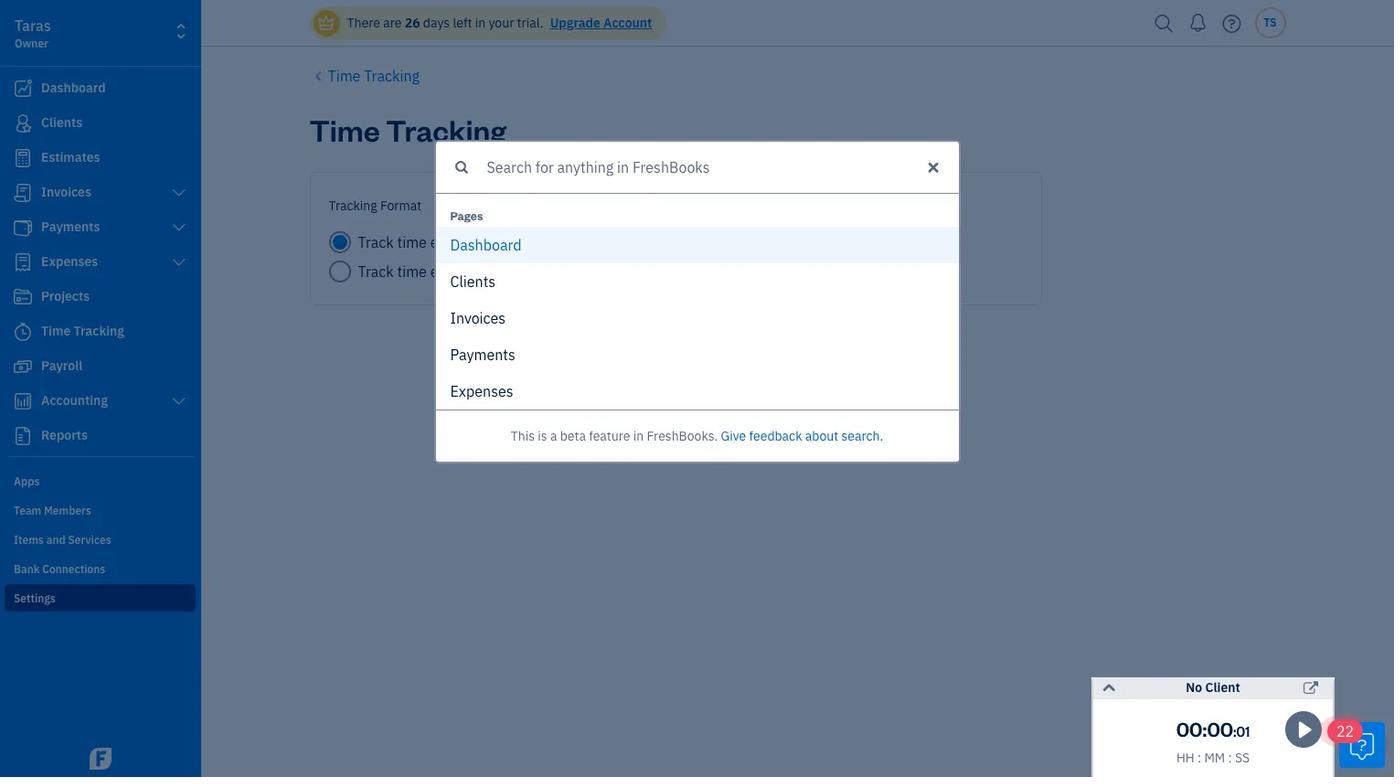 Task type: locate. For each thing, give the bounding box(es) containing it.
2 entries from the top
[[430, 262, 476, 281]]

x
[[459, 382, 466, 400]]

no client
[[1186, 679, 1241, 696]]

chevron large down image for expense icon
[[171, 255, 187, 270]]

00 up hh
[[1177, 716, 1203, 742]]

(e.g. down 8:00h)
[[622, 262, 651, 281]]

about
[[805, 428, 839, 444]]

track for track time entries by duration (e.g. 8:00h)
[[358, 233, 394, 251]]

start
[[499, 262, 529, 281]]

beta
[[560, 428, 586, 444]]

1 horizontal spatial (e.g.
[[622, 262, 651, 281]]

1 track from the top
[[358, 233, 394, 251]]

expense image
[[12, 253, 34, 272]]

in right left
[[475, 15, 486, 31]]

y
[[467, 345, 474, 363]]

3 chevron large down image from the top
[[171, 255, 187, 270]]

time down crown icon
[[328, 67, 361, 85]]

is
[[538, 428, 547, 444]]

time tracking down time tracking link
[[310, 110, 507, 149]]

0 vertical spatial track
[[358, 233, 394, 251]]

and
[[533, 262, 557, 281]]

d
[[450, 235, 460, 254]]

Search for anything in FreshBooks text field
[[436, 141, 915, 192]]

1 entries from the top
[[430, 233, 476, 251]]

report image
[[12, 427, 34, 445]]

: up mm
[[1203, 716, 1207, 742]]

open in new window image
[[1304, 678, 1319, 700]]

items and services image
[[14, 532, 196, 547]]

resource center badge image
[[1340, 722, 1385, 768]]

taras owner
[[15, 16, 51, 50]]

entries
[[430, 233, 476, 251], [430, 262, 476, 281]]

2 track from the top
[[358, 262, 394, 281]]

1 vertical spatial tracking
[[386, 110, 507, 149]]

pages
[[450, 208, 483, 223]]

0 vertical spatial tracking
[[364, 67, 420, 85]]

0 vertical spatial by
[[480, 233, 495, 251]]

1 horizontal spatial 00
[[1207, 716, 1234, 742]]

(e.g.
[[557, 233, 586, 251], [622, 262, 651, 281]]

time down 8:00h)
[[589, 262, 619, 281]]

: right hh
[[1198, 750, 1202, 766]]

1 vertical spatial track
[[358, 262, 394, 281]]

2 by from the top
[[480, 262, 495, 281]]

5:00pm)
[[718, 262, 775, 281]]

a right is
[[550, 428, 557, 444]]

by for duration
[[480, 233, 495, 251]]

in right feature
[[634, 428, 644, 444]]

0 horizontal spatial 00
[[1177, 716, 1203, 742]]

time
[[328, 67, 361, 85], [310, 110, 380, 149]]

1 vertical spatial t
[[503, 345, 508, 363]]

e x p e n s e s
[[450, 382, 513, 400]]

chart image
[[12, 392, 34, 411]]

1 vertical spatial entries
[[430, 262, 476, 281]]

2 vertical spatial tracking
[[329, 198, 377, 214]]

main element
[[0, 0, 247, 777]]

entries down pages
[[430, 233, 476, 251]]

entries down d
[[430, 262, 476, 281]]

tracking left format
[[329, 198, 377, 214]]

are
[[383, 15, 402, 31]]

v
[[464, 309, 472, 327]]

tracking
[[364, 67, 420, 85], [386, 110, 507, 149], [329, 198, 377, 214]]

c l i e n t s
[[450, 272, 496, 290]]

ss
[[1235, 750, 1250, 766]]

apps image
[[14, 474, 196, 488]]

0 vertical spatial t
[[483, 272, 489, 290]]

c
[[483, 309, 491, 327]]

tracking format
[[329, 198, 422, 214]]

by left start
[[480, 262, 495, 281]]

m
[[474, 345, 487, 363]]

1 horizontal spatial i
[[480, 309, 483, 327]]

i right c
[[463, 272, 467, 290]]

time left c
[[397, 262, 427, 281]]

time for track time entries by start and end time (e.g. 9:00am - 5:00pm)
[[397, 262, 427, 281]]

1 vertical spatial by
[[480, 262, 495, 281]]

2 chevron large down image from the top
[[171, 220, 187, 235]]

o
[[492, 235, 500, 254], [472, 309, 480, 327]]

1 horizontal spatial o
[[492, 235, 500, 254]]

a
[[460, 235, 468, 254], [500, 235, 508, 254], [459, 345, 467, 363], [550, 428, 557, 444]]

time tracking
[[328, 67, 420, 85], [310, 110, 507, 149]]

in for your
[[475, 15, 486, 31]]

owner
[[15, 37, 48, 50]]

o left r
[[492, 235, 500, 254]]

upgrade
[[550, 15, 601, 31]]

c
[[450, 272, 459, 290]]

tracking down are
[[364, 67, 420, 85]]

t right m at the top left of the page
[[503, 345, 508, 363]]

26
[[405, 15, 420, 31]]

time
[[397, 233, 427, 251], [397, 262, 427, 281], [589, 262, 619, 281]]

e right y
[[487, 345, 495, 363]]

resume timer image
[[1292, 719, 1318, 741]]

there
[[347, 15, 380, 31]]

h
[[475, 235, 483, 254]]

project image
[[12, 288, 34, 306]]

a left m at the top left of the page
[[459, 345, 467, 363]]

(e.g. up 'end'
[[557, 233, 586, 251]]

0 horizontal spatial (e.g.
[[557, 233, 586, 251]]

0 vertical spatial i
[[463, 272, 467, 290]]

entries for duration
[[430, 233, 476, 251]]

in
[[475, 15, 486, 31], [634, 428, 644, 444]]

1 00 from the left
[[1177, 716, 1203, 742]]

e
[[467, 272, 475, 290], [491, 309, 499, 327], [487, 345, 495, 363], [475, 382, 483, 400], [498, 382, 506, 400]]

0 vertical spatial in
[[475, 15, 486, 31]]

duration
[[499, 233, 554, 251]]

search.
[[842, 428, 884, 444]]

o left c
[[472, 309, 480, 327]]

t
[[483, 272, 489, 290], [503, 345, 508, 363]]

settings image
[[14, 591, 196, 605]]

0 horizontal spatial o
[[472, 309, 480, 327]]

1 by from the top
[[480, 233, 495, 251]]

payment image
[[12, 219, 34, 237]]

1 horizontal spatial in
[[634, 428, 644, 444]]

0 vertical spatial (e.g.
[[557, 233, 586, 251]]

0 horizontal spatial i
[[463, 272, 467, 290]]

4 chevron large down image from the top
[[171, 394, 187, 409]]

estimate image
[[12, 149, 34, 167]]

:
[[1203, 716, 1207, 742], [1234, 723, 1237, 741], [1198, 750, 1202, 766], [1229, 750, 1232, 766]]

0 vertical spatial entries
[[430, 233, 476, 251]]

i
[[463, 272, 467, 290], [480, 309, 483, 327]]

by
[[480, 233, 495, 251], [480, 262, 495, 281]]

t right l
[[483, 272, 489, 290]]

00
[[1177, 716, 1203, 742], [1207, 716, 1234, 742]]

n right m at the top left of the page
[[495, 345, 503, 363]]

time down time tracking link
[[310, 110, 380, 149]]

d a s h b o a r d
[[450, 235, 522, 254]]

time down format
[[397, 233, 427, 251]]

n
[[475, 272, 483, 290], [456, 309, 464, 327], [495, 345, 503, 363], [483, 382, 491, 400]]

give feedback about search. link
[[721, 428, 884, 444]]

freshbooks image
[[86, 748, 115, 770]]

1 chevron large down image from the top
[[171, 186, 187, 200]]

0 horizontal spatial in
[[475, 15, 486, 31]]

i right 'v'
[[480, 309, 483, 327]]

s
[[468, 235, 475, 254], [489, 272, 496, 290], [499, 309, 506, 327], [508, 345, 516, 363], [491, 382, 498, 400], [506, 382, 513, 400]]

mm
[[1205, 750, 1226, 766]]

client image
[[12, 114, 34, 133]]

e right x at left
[[475, 382, 483, 400]]

p
[[466, 382, 475, 400]]

00 left the 01
[[1207, 716, 1234, 742]]

chevron large down image
[[171, 186, 187, 200], [171, 220, 187, 235], [171, 255, 187, 270], [171, 394, 187, 409]]

there are 26 days left in your trial. upgrade account
[[347, 15, 652, 31]]

taras
[[15, 16, 51, 35]]

time tracking down there
[[328, 67, 420, 85]]

track
[[358, 233, 394, 251], [358, 262, 394, 281]]

1 vertical spatial in
[[634, 428, 644, 444]]

by left r
[[480, 233, 495, 251]]

tracking up pages
[[386, 110, 507, 149]]



Task type: describe. For each thing, give the bounding box(es) containing it.
0 vertical spatial time tracking
[[328, 67, 420, 85]]

dashboard image
[[12, 80, 34, 98]]

bank connections image
[[14, 561, 196, 576]]

0 vertical spatial time
[[328, 67, 361, 85]]

feature
[[589, 428, 630, 444]]

e right p
[[498, 382, 506, 400]]

00 : 00 : 01 hh : mm : ss
[[1177, 716, 1250, 766]]

left
[[453, 15, 472, 31]]

e right l
[[467, 272, 475, 290]]

n right l
[[475, 272, 483, 290]]

chevron large down image for payment image on the top of page
[[171, 220, 187, 235]]

upgrade account link
[[547, 15, 652, 31]]

r
[[508, 235, 513, 254]]

n left c
[[456, 309, 464, 327]]

account
[[604, 15, 652, 31]]

hh
[[1177, 750, 1195, 766]]

days
[[423, 15, 450, 31]]

this is a beta feature in freshbooks. give feedback about search.
[[511, 428, 884, 444]]

1 horizontal spatial t
[[503, 345, 508, 363]]

: up ss
[[1234, 723, 1237, 741]]

chevron large down image for chart image
[[171, 394, 187, 409]]

0 horizontal spatial t
[[483, 272, 489, 290]]

money image
[[12, 358, 34, 376]]

b
[[483, 235, 492, 254]]

1 vertical spatial o
[[472, 309, 480, 327]]

9:00am
[[654, 262, 705, 281]]

: left ss
[[1229, 750, 1232, 766]]

2 00 from the left
[[1207, 716, 1234, 742]]

8:00h)
[[589, 233, 633, 251]]

time tracking link
[[310, 65, 420, 87]]

by for start
[[480, 262, 495, 281]]

track for track time entries by start and end time (e.g. 9:00am - 5:00pm)
[[358, 262, 394, 281]]

1 vertical spatial time
[[310, 110, 380, 149]]

client
[[1206, 679, 1241, 696]]

trial.
[[517, 15, 544, 31]]

track time entries by duration (e.g. 8:00h)
[[358, 233, 633, 251]]

a left d
[[500, 235, 508, 254]]

p a y m e n t s
[[450, 345, 516, 363]]

1 vertical spatial i
[[480, 309, 483, 327]]

invoice image
[[12, 184, 34, 202]]

l
[[459, 272, 463, 290]]

end
[[561, 262, 586, 281]]

give
[[721, 428, 746, 444]]

chevron large down image for invoice image
[[171, 186, 187, 200]]

n right p
[[483, 382, 491, 400]]

entries for start
[[430, 262, 476, 281]]

01
[[1237, 723, 1250, 741]]

in for freshbooks.
[[634, 428, 644, 444]]

22
[[1337, 722, 1355, 741]]

your
[[489, 15, 514, 31]]

i n v o i c e s
[[450, 309, 506, 327]]

1 vertical spatial (e.g.
[[622, 262, 651, 281]]

expand timer details image
[[1101, 678, 1118, 700]]

team members image
[[14, 503, 196, 518]]

e right 'v'
[[491, 309, 499, 327]]

timer image
[[12, 323, 34, 341]]

feedback
[[749, 428, 802, 444]]

a left 'h'
[[460, 235, 468, 254]]

p
[[450, 345, 459, 363]]

go to help image
[[1218, 10, 1247, 37]]

track time entries by start and end time (e.g. 9:00am - 5:00pm)
[[358, 262, 775, 281]]

no
[[1186, 679, 1203, 696]]

1 vertical spatial time tracking
[[310, 110, 507, 149]]

format
[[380, 198, 422, 214]]

this
[[511, 428, 535, 444]]

e
[[450, 382, 459, 400]]

search image
[[1150, 10, 1179, 37]]

-
[[709, 262, 714, 281]]

22 button
[[1328, 720, 1385, 768]]

crown image
[[317, 13, 336, 32]]

time for track time entries by duration (e.g. 8:00h)
[[397, 233, 427, 251]]

i
[[450, 309, 456, 327]]

d
[[513, 235, 522, 254]]

0 vertical spatial o
[[492, 235, 500, 254]]

freshbooks.
[[647, 428, 718, 444]]



Task type: vqa. For each thing, say whether or not it's contained in the screenshot.


